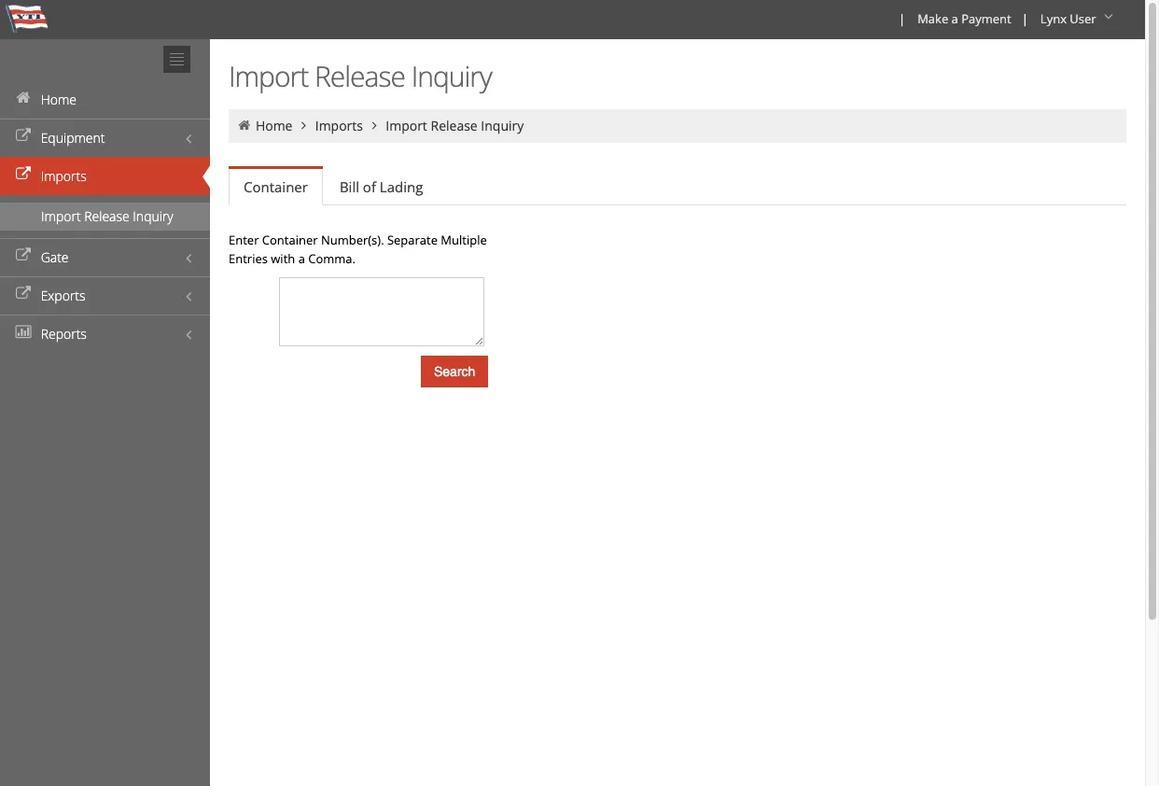Task type: vqa. For each thing, say whether or not it's contained in the screenshot.
the Lynx User
yes



Task type: locate. For each thing, give the bounding box(es) containing it.
imports down equipment
[[41, 167, 87, 185]]

home
[[41, 91, 77, 108], [256, 117, 293, 134]]

home up equipment
[[41, 91, 77, 108]]

enter
[[229, 232, 259, 248]]

external link image left gate
[[14, 249, 33, 262]]

home link left angle right image at the top of page
[[256, 117, 293, 134]]

reports link
[[0, 315, 210, 353]]

inquiry
[[412, 57, 492, 95], [481, 117, 524, 134], [133, 207, 173, 225]]

release up angle right icon
[[315, 57, 405, 95]]

1 horizontal spatial |
[[1022, 10, 1029, 27]]

exports link
[[0, 276, 210, 315]]

import release inquiry link right angle right icon
[[386, 117, 524, 134]]

release up "gate" 'link'
[[84, 207, 130, 225]]

1 external link image from the top
[[14, 130, 33, 143]]

import up angle right image at the top of page
[[229, 57, 308, 95]]

container link
[[229, 169, 323, 205]]

2 vertical spatial inquiry
[[133, 207, 173, 225]]

0 vertical spatial a
[[952, 10, 959, 27]]

1 vertical spatial home
[[256, 117, 293, 134]]

enter container number(s).  separate multiple entries with a comma.
[[229, 232, 487, 267]]

0 vertical spatial external link image
[[14, 130, 33, 143]]

home link
[[0, 80, 210, 119], [256, 117, 293, 134]]

0 horizontal spatial a
[[298, 250, 305, 267]]

import release inquiry
[[229, 57, 492, 95], [386, 117, 524, 134], [41, 207, 173, 225]]

container inside enter container number(s).  separate multiple entries with a comma.
[[262, 232, 318, 248]]

1 vertical spatial import release inquiry link
[[0, 203, 210, 231]]

1 vertical spatial imports
[[41, 167, 87, 185]]

import right angle right icon
[[386, 117, 428, 134]]

import release inquiry link up "gate" 'link'
[[0, 203, 210, 231]]

imports link
[[315, 117, 363, 134], [0, 157, 210, 195]]

imports link right angle right image at the top of page
[[315, 117, 363, 134]]

import for import release inquiry link to the right
[[386, 117, 428, 134]]

1 vertical spatial home image
[[236, 119, 253, 132]]

external link image for gate
[[14, 249, 33, 262]]

a right with
[[298, 250, 305, 267]]

0 horizontal spatial home image
[[14, 92, 33, 105]]

0 horizontal spatial imports link
[[0, 157, 210, 195]]

1 vertical spatial import
[[386, 117, 428, 134]]

import release inquiry up angle right icon
[[229, 57, 492, 95]]

0 vertical spatial inquiry
[[412, 57, 492, 95]]

container up enter
[[244, 177, 308, 196]]

0 vertical spatial imports
[[315, 117, 363, 134]]

| left lynx
[[1022, 10, 1029, 27]]

None text field
[[279, 277, 485, 346]]

0 vertical spatial container
[[244, 177, 308, 196]]

1 vertical spatial imports link
[[0, 157, 210, 195]]

1 vertical spatial a
[[298, 250, 305, 267]]

imports link down equipment
[[0, 157, 210, 195]]

external link image left equipment
[[14, 130, 33, 143]]

1 | from the left
[[899, 10, 906, 27]]

external link image inside "gate" 'link'
[[14, 249, 33, 262]]

home image left angle right image at the top of page
[[236, 119, 253, 132]]

0 horizontal spatial |
[[899, 10, 906, 27]]

1 vertical spatial container
[[262, 232, 318, 248]]

home link up equipment
[[0, 80, 210, 119]]

2 vertical spatial release
[[84, 207, 130, 225]]

import
[[229, 57, 308, 95], [386, 117, 428, 134], [41, 207, 81, 225]]

external link image inside equipment "link"
[[14, 130, 33, 143]]

0 horizontal spatial release
[[84, 207, 130, 225]]

0 vertical spatial import release inquiry link
[[386, 117, 524, 134]]

release
[[315, 57, 405, 95], [431, 117, 478, 134], [84, 207, 130, 225]]

| left make in the top of the page
[[899, 10, 906, 27]]

3 external link image from the top
[[14, 249, 33, 262]]

0 horizontal spatial home
[[41, 91, 77, 108]]

imports
[[315, 117, 363, 134], [41, 167, 87, 185]]

import release inquiry up "gate" 'link'
[[41, 207, 173, 225]]

|
[[899, 10, 906, 27], [1022, 10, 1029, 27]]

1 vertical spatial release
[[431, 117, 478, 134]]

home image
[[14, 92, 33, 105], [236, 119, 253, 132]]

home image up equipment "link"
[[14, 92, 33, 105]]

0 horizontal spatial import
[[41, 207, 81, 225]]

import up gate
[[41, 207, 81, 225]]

1 horizontal spatial home
[[256, 117, 293, 134]]

angle down image
[[1100, 10, 1119, 23]]

multiple
[[441, 232, 487, 248]]

1 horizontal spatial imports link
[[315, 117, 363, 134]]

angle right image
[[296, 119, 312, 132]]

2 horizontal spatial import
[[386, 117, 428, 134]]

0 vertical spatial home
[[41, 91, 77, 108]]

release right angle right icon
[[431, 117, 478, 134]]

2 external link image from the top
[[14, 168, 33, 181]]

0 vertical spatial import
[[229, 57, 308, 95]]

0 vertical spatial imports link
[[315, 117, 363, 134]]

bar chart image
[[14, 326, 33, 339]]

home left angle right image at the top of page
[[256, 117, 293, 134]]

0 vertical spatial home image
[[14, 92, 33, 105]]

container
[[244, 177, 308, 196], [262, 232, 318, 248]]

import release inquiry link
[[386, 117, 524, 134], [0, 203, 210, 231]]

1 horizontal spatial import release inquiry link
[[386, 117, 524, 134]]

a right make in the top of the page
[[952, 10, 959, 27]]

number(s).
[[321, 232, 384, 248]]

1 horizontal spatial imports
[[315, 117, 363, 134]]

a
[[952, 10, 959, 27], [298, 250, 305, 267]]

search button
[[421, 356, 489, 388]]

1 horizontal spatial release
[[315, 57, 405, 95]]

2 vertical spatial import
[[41, 207, 81, 225]]

import release inquiry right angle right icon
[[386, 117, 524, 134]]

user
[[1070, 10, 1097, 27]]

0 horizontal spatial home link
[[0, 80, 210, 119]]

1 vertical spatial inquiry
[[481, 117, 524, 134]]

1 vertical spatial external link image
[[14, 168, 33, 181]]

external link image down equipment "link"
[[14, 168, 33, 181]]

1 horizontal spatial import
[[229, 57, 308, 95]]

2 vertical spatial external link image
[[14, 249, 33, 262]]

external link image
[[14, 130, 33, 143], [14, 168, 33, 181], [14, 249, 33, 262]]

container up with
[[262, 232, 318, 248]]

imports right angle right image at the top of page
[[315, 117, 363, 134]]



Task type: describe. For each thing, give the bounding box(es) containing it.
inquiry for import release inquiry link to the left
[[133, 207, 173, 225]]

2 vertical spatial import release inquiry
[[41, 207, 173, 225]]

import for import release inquiry link to the left
[[41, 207, 81, 225]]

lading
[[380, 177, 423, 196]]

external link image
[[14, 288, 33, 301]]

a inside enter container number(s).  separate multiple entries with a comma.
[[298, 250, 305, 267]]

reports
[[41, 325, 87, 343]]

1 vertical spatial import release inquiry
[[386, 117, 524, 134]]

1 horizontal spatial home image
[[236, 119, 253, 132]]

0 vertical spatial import release inquiry
[[229, 57, 492, 95]]

bill of lading link
[[325, 168, 438, 205]]

with
[[271, 250, 295, 267]]

inquiry for import release inquiry link to the right
[[481, 117, 524, 134]]

payment
[[962, 10, 1012, 27]]

angle right image
[[366, 119, 383, 132]]

1 horizontal spatial home link
[[256, 117, 293, 134]]

lynx
[[1041, 10, 1067, 27]]

2 horizontal spatial release
[[431, 117, 478, 134]]

lynx user
[[1041, 10, 1097, 27]]

lynx user link
[[1033, 0, 1125, 39]]

separate
[[387, 232, 438, 248]]

bill of lading
[[340, 177, 423, 196]]

make
[[918, 10, 949, 27]]

of
[[363, 177, 376, 196]]

comma.
[[308, 250, 356, 267]]

0 horizontal spatial import release inquiry link
[[0, 203, 210, 231]]

equipment
[[41, 129, 105, 147]]

external link image for equipment
[[14, 130, 33, 143]]

search
[[434, 364, 476, 379]]

external link image for imports
[[14, 168, 33, 181]]

exports
[[41, 287, 85, 304]]

gate link
[[0, 238, 210, 276]]

1 horizontal spatial a
[[952, 10, 959, 27]]

equipment link
[[0, 119, 210, 157]]

2 | from the left
[[1022, 10, 1029, 27]]

entries
[[229, 250, 268, 267]]

make a payment link
[[910, 0, 1019, 39]]

make a payment
[[918, 10, 1012, 27]]

0 vertical spatial release
[[315, 57, 405, 95]]

0 horizontal spatial imports
[[41, 167, 87, 185]]

bill
[[340, 177, 359, 196]]

home inside home link
[[41, 91, 77, 108]]

gate
[[41, 248, 69, 266]]



